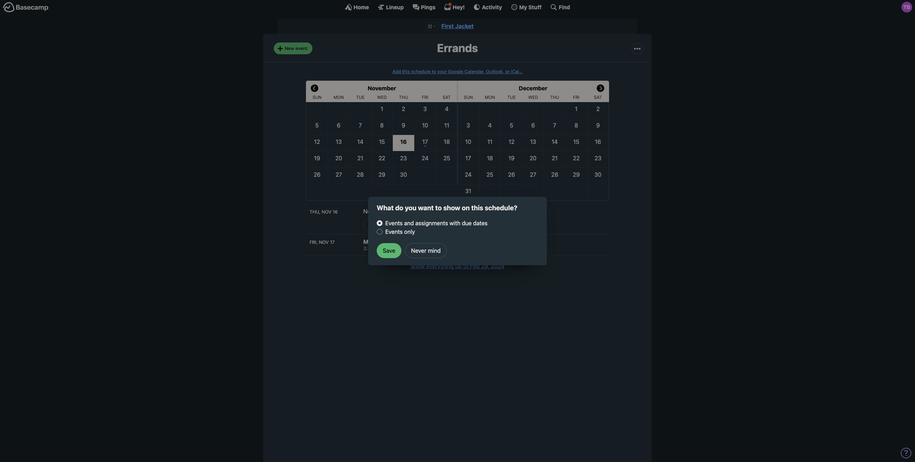 Task type: vqa. For each thing, say whether or not it's contained in the screenshot.
schedule to the bottom
yes



Task type: describe. For each thing, give the bounding box(es) containing it.
outlook,
[[486, 69, 504, 74]]

0 horizontal spatial the
[[398, 209, 406, 215]]

show
[[411, 263, 425, 270]]

add this schedule to your google calendar, outlook, or ical…
[[393, 69, 523, 74]]

nov for thu,
[[322, 210, 332, 215]]

or
[[506, 69, 510, 74]]

mon for december
[[485, 95, 495, 100]]

nov for fri,
[[319, 240, 329, 245]]

team
[[422, 239, 436, 245]]

5:00pm
[[387, 246, 405, 252]]

to for schedule
[[432, 69, 436, 74]]

thu,
[[310, 210, 321, 215]]

•
[[424, 143, 426, 149]]

fri for december
[[573, 95, 580, 100]]

pings
[[421, 4, 436, 10]]

show        everything      up to        feb 29, 2024
[[411, 263, 505, 270]]

find
[[559, 4, 570, 10]]

thu for december
[[551, 95, 560, 100]]

29,
[[481, 263, 490, 270]]

sun for november
[[313, 95, 322, 100]]

1 horizontal spatial on
[[462, 204, 470, 212]]

sat for december
[[594, 95, 602, 100]]

stuff
[[529, 4, 542, 10]]

never
[[411, 248, 427, 254]]

17
[[330, 240, 335, 245]]

only
[[404, 229, 415, 235]]

events only
[[386, 229, 415, 235]]

november
[[368, 85, 396, 92]]

assignments
[[416, 220, 448, 227]]

1 vertical spatial schedule
[[408, 209, 431, 215]]

movie break with the team
[[364, 239, 438, 245]]

find button
[[551, 4, 570, 11]]

0 vertical spatial schedule
[[411, 69, 431, 74]]

mon for november
[[334, 95, 344, 100]]

first
[[442, 23, 454, 29]]

0 vertical spatial this
[[402, 69, 410, 74]]

my
[[520, 4, 527, 10]]

what do you want to show on this schedule?
[[377, 204, 518, 212]]

1 horizontal spatial with
[[450, 220, 461, 227]]

16
[[333, 210, 338, 215]]

events and assignments with due dates
[[386, 220, 488, 227]]

3:00pm
[[364, 246, 382, 252]]

thu, nov 16
[[310, 210, 338, 215]]

3:00pm     -     5:00pm
[[364, 246, 405, 252]]

due
[[462, 220, 472, 227]]

and
[[404, 220, 414, 227]]

my stuff
[[520, 4, 542, 10]]

pings button
[[413, 4, 436, 11]]

you
[[405, 204, 417, 212]]

first jacket
[[442, 23, 474, 29]]

nothing's on the schedule
[[364, 209, 431, 215]]

ical…
[[511, 69, 523, 74]]

jacket
[[456, 23, 474, 29]]

1 vertical spatial event
[[385, 222, 397, 228]]

fri for november
[[422, 95, 429, 100]]

lineup link
[[378, 4, 404, 11]]

first jacket link
[[442, 23, 474, 29]]

an
[[378, 222, 384, 228]]

switch accounts image
[[3, 2, 49, 13]]

show        everything      up to        feb 29, 2024 button
[[411, 262, 505, 271]]

home link
[[345, 4, 369, 11]]

want
[[418, 204, 434, 212]]

1 horizontal spatial the
[[412, 239, 421, 245]]

hey!
[[453, 4, 465, 10]]

lineup
[[386, 4, 404, 10]]

0 horizontal spatial tyler black image
[[438, 239, 444, 245]]

home
[[354, 4, 369, 10]]

mind
[[428, 248, 441, 254]]

add this schedule to your google calendar, outlook, or ical… link
[[393, 69, 523, 74]]

new event
[[285, 45, 308, 51]]

fri,
[[310, 240, 318, 245]]

do
[[395, 204, 404, 212]]



Task type: locate. For each thing, give the bounding box(es) containing it.
sun
[[313, 95, 322, 100], [464, 95, 473, 100]]

1 vertical spatial to
[[436, 204, 442, 212]]

event right new
[[296, 45, 308, 51]]

wed down november
[[377, 95, 387, 100]]

2 vertical spatial to
[[464, 263, 469, 270]]

0 vertical spatial events
[[386, 220, 403, 227]]

schedule
[[411, 69, 431, 74], [408, 209, 431, 215]]

events for events and assignments with due dates
[[386, 220, 403, 227]]

1 fri from the left
[[422, 95, 429, 100]]

1 horizontal spatial mon
[[485, 95, 495, 100]]

1 horizontal spatial sat
[[594, 95, 602, 100]]

the
[[398, 209, 406, 215], [412, 239, 421, 245]]

mon
[[334, 95, 344, 100], [485, 95, 495, 100]]

wed for december
[[529, 95, 538, 100]]

2 thu from the left
[[551, 95, 560, 100]]

to right up
[[464, 263, 469, 270]]

add an event link
[[364, 219, 402, 231]]

hey! button
[[444, 4, 465, 11]]

0 horizontal spatial add
[[369, 222, 377, 228]]

with left due
[[450, 220, 461, 227]]

0 horizontal spatial fri
[[422, 95, 429, 100]]

1 vertical spatial the
[[412, 239, 421, 245]]

1 thu from the left
[[399, 95, 408, 100]]

nov left 17
[[319, 240, 329, 245]]

2 tue from the left
[[508, 95, 516, 100]]

0 horizontal spatial this
[[402, 69, 410, 74]]

0 horizontal spatial tue
[[356, 95, 365, 100]]

fri, nov 17
[[310, 240, 335, 245]]

calendar,
[[465, 69, 485, 74]]

1 sat from the left
[[443, 95, 451, 100]]

1 vertical spatial add
[[369, 222, 377, 228]]

0 horizontal spatial sat
[[443, 95, 451, 100]]

with
[[450, 220, 461, 227], [399, 239, 411, 245]]

up
[[455, 263, 462, 270]]

1 mon from the left
[[334, 95, 344, 100]]

1 events from the top
[[386, 220, 403, 227]]

dates
[[473, 220, 488, 227]]

to
[[432, 69, 436, 74], [436, 204, 442, 212], [464, 263, 469, 270]]

never mind link
[[405, 244, 447, 259]]

0 horizontal spatial mon
[[334, 95, 344, 100]]

sat for november
[[443, 95, 451, 100]]

to inside button
[[464, 263, 469, 270]]

1 wed from the left
[[377, 95, 387, 100]]

everything
[[427, 263, 454, 270]]

tyler black image inside main element
[[902, 2, 913, 13]]

new
[[285, 45, 294, 51]]

2 sun from the left
[[464, 95, 473, 100]]

schedule?
[[485, 204, 518, 212]]

show
[[444, 204, 461, 212]]

0 horizontal spatial wed
[[377, 95, 387, 100]]

1 horizontal spatial tue
[[508, 95, 516, 100]]

what
[[377, 204, 394, 212]]

1 sun from the left
[[313, 95, 322, 100]]

2 fri from the left
[[573, 95, 580, 100]]

1 horizontal spatial thu
[[551, 95, 560, 100]]

tue
[[356, 95, 365, 100], [508, 95, 516, 100]]

0 horizontal spatial thu
[[399, 95, 408, 100]]

1 vertical spatial events
[[386, 229, 403, 235]]

sat
[[443, 95, 451, 100], [594, 95, 602, 100]]

break
[[381, 239, 397, 245]]

with down "events only"
[[399, 239, 411, 245]]

on right show
[[462, 204, 470, 212]]

1 horizontal spatial this
[[472, 204, 484, 212]]

your
[[438, 69, 447, 74]]

thu
[[399, 95, 408, 100], [551, 95, 560, 100]]

never mind
[[411, 248, 441, 254]]

0 vertical spatial add
[[393, 69, 401, 74]]

fri
[[422, 95, 429, 100], [573, 95, 580, 100]]

add an event
[[369, 222, 397, 228]]

0 horizontal spatial sun
[[313, 95, 322, 100]]

activity link
[[474, 4, 502, 11]]

sun for december
[[464, 95, 473, 100]]

2024
[[491, 263, 505, 270]]

tue for november
[[356, 95, 365, 100]]

my stuff button
[[511, 4, 542, 11]]

add for add an event
[[369, 222, 377, 228]]

0 horizontal spatial on
[[390, 209, 396, 215]]

1 horizontal spatial wed
[[529, 95, 538, 100]]

nov left the 16
[[322, 210, 332, 215]]

this
[[402, 69, 410, 74], [472, 204, 484, 212]]

thu for november
[[399, 95, 408, 100]]

tyler black image
[[902, 2, 913, 13], [438, 239, 444, 245]]

1 horizontal spatial event
[[385, 222, 397, 228]]

the up 'never'
[[412, 239, 421, 245]]

add up november
[[393, 69, 401, 74]]

movie
[[364, 239, 380, 245]]

0 vertical spatial tyler black image
[[902, 2, 913, 13]]

0 horizontal spatial with
[[399, 239, 411, 245]]

new event link
[[274, 43, 313, 54]]

add left an
[[369, 222, 377, 228]]

december
[[519, 85, 548, 92]]

to left your
[[432, 69, 436, 74]]

events up "events only"
[[386, 220, 403, 227]]

1 tue from the left
[[356, 95, 365, 100]]

-
[[383, 246, 385, 252]]

to right "want" on the top of the page
[[436, 204, 442, 212]]

1 vertical spatial with
[[399, 239, 411, 245]]

wed down 'december'
[[529, 95, 538, 100]]

events for events only
[[386, 229, 403, 235]]

feb
[[470, 263, 480, 270]]

event
[[296, 45, 308, 51], [385, 222, 397, 228]]

0 vertical spatial with
[[450, 220, 461, 227]]

errands
[[437, 41, 478, 55]]

tue for december
[[508, 95, 516, 100]]

1 vertical spatial nov
[[319, 240, 329, 245]]

to for up
[[464, 263, 469, 270]]

on up 'add an event'
[[390, 209, 396, 215]]

1 horizontal spatial sun
[[464, 95, 473, 100]]

the up and
[[398, 209, 406, 215]]

0 vertical spatial event
[[296, 45, 308, 51]]

nov
[[322, 210, 332, 215], [319, 240, 329, 245]]

wed for november
[[377, 95, 387, 100]]

events up break
[[386, 229, 403, 235]]

2 wed from the left
[[529, 95, 538, 100]]

2 events from the top
[[386, 229, 403, 235]]

events
[[386, 220, 403, 227], [386, 229, 403, 235]]

None submit
[[377, 244, 402, 259]]

add
[[393, 69, 401, 74], [369, 222, 377, 228]]

nothing's
[[364, 209, 388, 215]]

on
[[462, 204, 470, 212], [390, 209, 396, 215]]

0 vertical spatial nov
[[322, 210, 332, 215]]

wed
[[377, 95, 387, 100], [529, 95, 538, 100]]

2 sat from the left
[[594, 95, 602, 100]]

1 vertical spatial this
[[472, 204, 484, 212]]

1 vertical spatial tyler black image
[[438, 239, 444, 245]]

activity
[[482, 4, 502, 10]]

0 vertical spatial to
[[432, 69, 436, 74]]

schedule left your
[[411, 69, 431, 74]]

add for add this schedule to your google calendar, outlook, or ical…
[[393, 69, 401, 74]]

1 horizontal spatial tyler black image
[[902, 2, 913, 13]]

google
[[448, 69, 464, 74]]

0 horizontal spatial event
[[296, 45, 308, 51]]

schedule up and
[[408, 209, 431, 215]]

1 horizontal spatial fri
[[573, 95, 580, 100]]

main element
[[0, 0, 916, 14]]

0 vertical spatial the
[[398, 209, 406, 215]]

event right an
[[385, 222, 397, 228]]

2 mon from the left
[[485, 95, 495, 100]]

1 horizontal spatial add
[[393, 69, 401, 74]]



